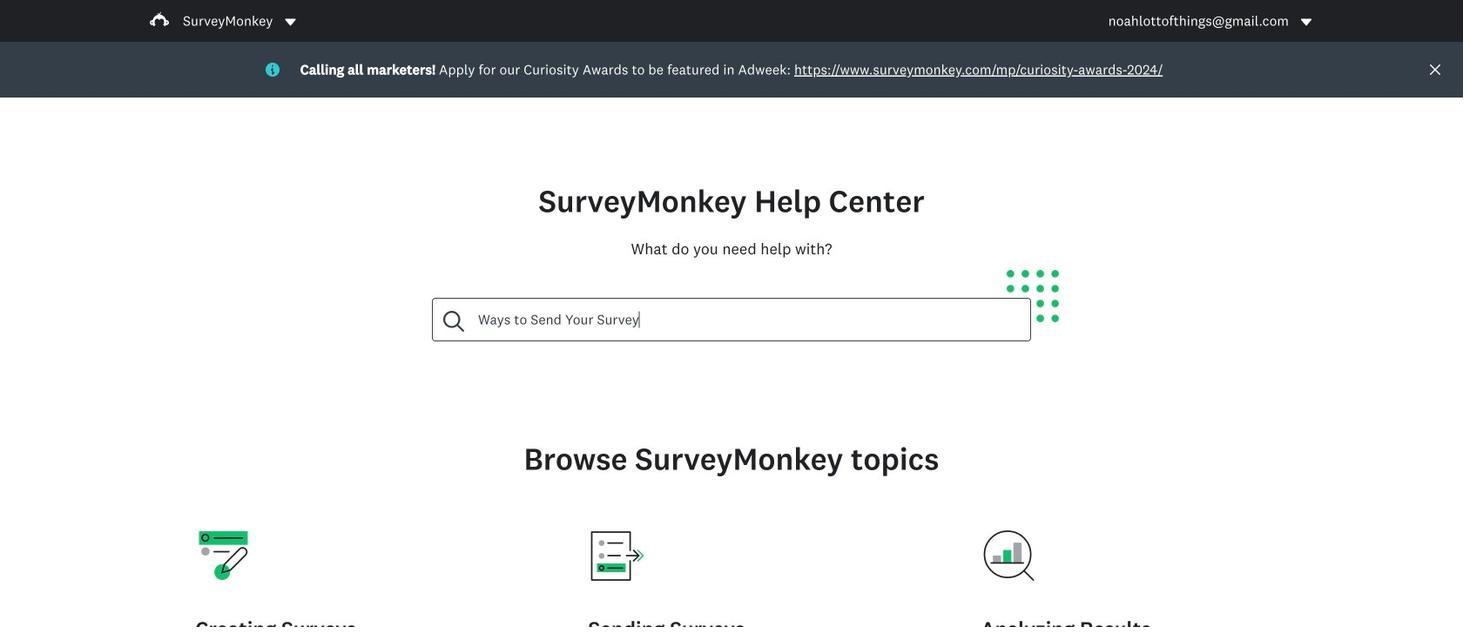 Task type: locate. For each thing, give the bounding box(es) containing it.
alert
[[0, 42, 1464, 98]]

open image
[[284, 15, 297, 29], [1300, 15, 1314, 29], [285, 19, 296, 26]]



Task type: describe. For each thing, give the bounding box(es) containing it.
search image
[[443, 311, 464, 332]]

open image
[[1301, 19, 1312, 26]]

info icon image
[[265, 63, 279, 77]]

close image
[[1429, 63, 1443, 77]]

close image
[[1430, 64, 1441, 75]]

Search text field
[[464, 299, 1031, 341]]

search image
[[443, 311, 464, 332]]



Task type: vqa. For each thing, say whether or not it's contained in the screenshot.
ALERT
yes



